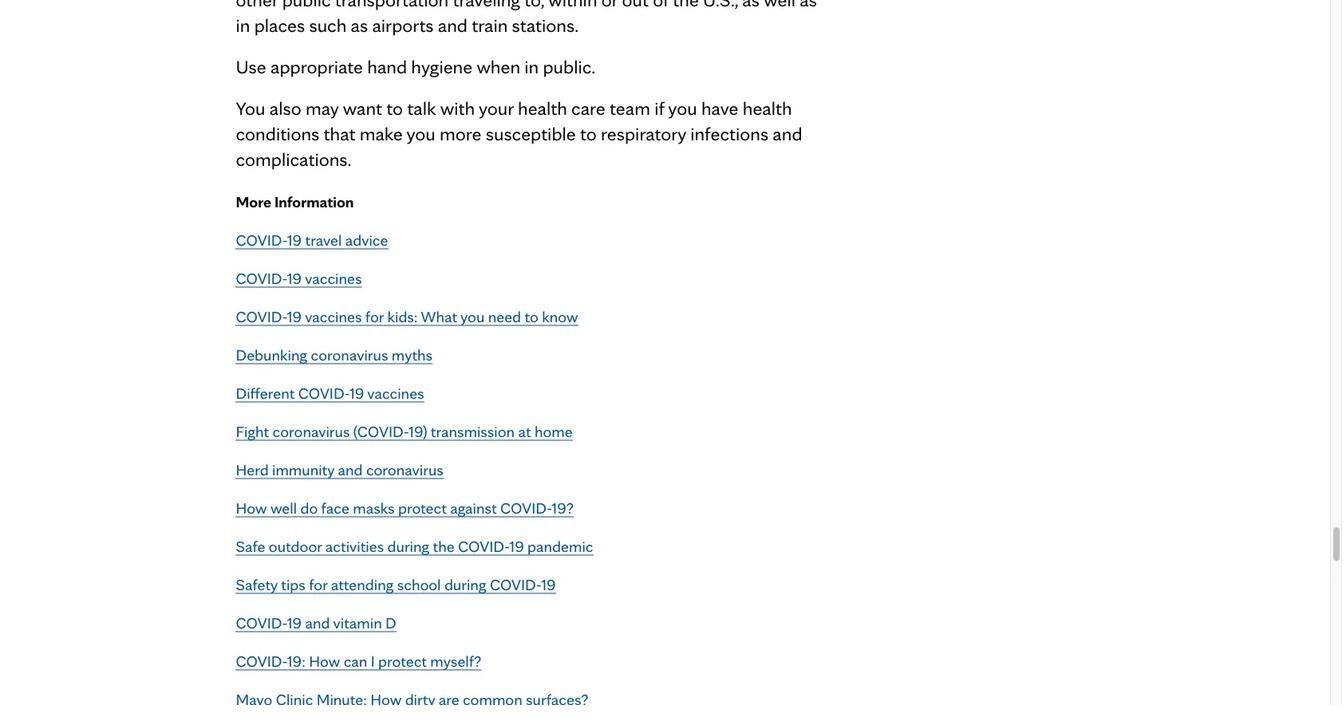 Task type: locate. For each thing, give the bounding box(es) containing it.
1 horizontal spatial health
[[743, 96, 792, 119]]

(covid-
[[354, 422, 409, 441]]

1 horizontal spatial you
[[461, 307, 485, 326]]

for left kids:
[[365, 307, 384, 326]]

different covid-19 vaccines link
[[236, 383, 424, 403]]

19 down covid-19 travel advice
[[287, 269, 302, 288]]

vaccines down travel
[[305, 269, 362, 288]]

coronavirus
[[311, 345, 388, 364], [273, 422, 350, 441], [366, 460, 444, 479]]

1 vertical spatial protect
[[378, 652, 427, 671]]

protect right i
[[378, 652, 427, 671]]

19 left travel
[[287, 230, 302, 249]]

respiratory
[[601, 122, 687, 145]]

you right if
[[668, 96, 697, 119]]

0 vertical spatial vaccines
[[305, 269, 362, 288]]

0 horizontal spatial and
[[305, 613, 330, 633]]

health up susceptible
[[518, 96, 567, 119]]

0 vertical spatial during
[[388, 537, 430, 556]]

herd immunity and coronavirus
[[236, 460, 444, 479]]

you down the talk at the top of the page
[[407, 122, 436, 145]]

protect up safe outdoor activities during the covid-19 pandemic link
[[398, 498, 447, 518]]

coronavirus up different covid-19 vaccines at the left of the page
[[311, 345, 388, 364]]

if
[[655, 96, 665, 119]]

covid- down more on the top left of page
[[236, 230, 287, 249]]

19
[[287, 230, 302, 249], [287, 269, 302, 288], [287, 307, 302, 326], [350, 383, 364, 403], [510, 537, 524, 556], [541, 575, 556, 594], [287, 613, 302, 633]]

0 vertical spatial you
[[668, 96, 697, 119]]

safe
[[236, 537, 265, 556]]

myself?
[[431, 652, 482, 671]]

and
[[773, 122, 803, 145], [338, 460, 363, 479], [305, 613, 330, 633]]

1 health from the left
[[518, 96, 567, 119]]

19 down pandemic
[[541, 575, 556, 594]]

to down the care
[[580, 122, 597, 145]]

covid-19 travel advice link
[[236, 230, 388, 249]]

1 horizontal spatial during
[[445, 575, 487, 594]]

0 horizontal spatial to
[[387, 96, 403, 119]]

safety
[[236, 575, 278, 594]]

health up infections
[[743, 96, 792, 119]]

you
[[668, 96, 697, 119], [407, 122, 436, 145], [461, 307, 485, 326]]

covid- down covid-19 travel advice
[[236, 269, 287, 288]]

covid-19 vaccines for kids: what you need to know
[[236, 307, 578, 326]]

1 horizontal spatial to
[[525, 307, 539, 326]]

covid- up debunking
[[236, 307, 287, 326]]

vaccines up fight coronavirus (covid-19) transmission at home
[[367, 383, 424, 403]]

covid- down pandemic
[[490, 575, 541, 594]]

infections
[[691, 122, 769, 145]]

advice
[[345, 230, 388, 249]]

you
[[236, 96, 265, 119]]

fight
[[236, 422, 269, 441]]

to
[[387, 96, 403, 119], [580, 122, 597, 145], [525, 307, 539, 326]]

to right need
[[525, 307, 539, 326]]

do
[[301, 498, 318, 518]]

1 vertical spatial and
[[338, 460, 363, 479]]

different covid-19 vaccines
[[236, 383, 424, 403]]

you left need
[[461, 307, 485, 326]]

during
[[388, 537, 430, 556], [445, 575, 487, 594]]

fight coronavirus (covid-19) transmission at home
[[236, 422, 573, 441]]

myths
[[392, 345, 433, 364]]

1 horizontal spatial for
[[365, 307, 384, 326]]

safe outdoor activities during the covid-19 pandemic link
[[236, 537, 593, 556]]

team
[[610, 96, 651, 119]]

1 vertical spatial coronavirus
[[273, 422, 350, 441]]

during down the
[[445, 575, 487, 594]]

1 vertical spatial you
[[407, 122, 436, 145]]

1 horizontal spatial how
[[309, 652, 340, 671]]

to left the talk at the top of the page
[[387, 96, 403, 119]]

1 vertical spatial vaccines
[[305, 307, 362, 326]]

0 vertical spatial protect
[[398, 498, 447, 518]]

vaccines up debunking coronavirus myths link
[[305, 307, 362, 326]]

safe outdoor activities during the covid-19 pandemic
[[236, 537, 593, 556]]

1 vertical spatial to
[[580, 122, 597, 145]]

tips
[[281, 575, 306, 594]]

you also may want to talk with your health care team if you have health conditions that make you more susceptible to respiratory infections and complications.
[[236, 96, 803, 170]]

fight coronavirus (covid-19) transmission at home link
[[236, 422, 573, 441]]

covid- down covid-19 and vitamin d
[[236, 652, 287, 671]]

2 horizontal spatial and
[[773, 122, 803, 145]]

hygiene
[[411, 55, 473, 78]]

covid-
[[236, 230, 287, 249], [236, 269, 287, 288], [236, 307, 287, 326], [298, 383, 350, 403], [501, 498, 552, 518], [458, 537, 510, 556], [490, 575, 541, 594], [236, 613, 287, 633], [236, 652, 287, 671]]

travel
[[305, 230, 342, 249]]

covid- down debunking coronavirus myths
[[298, 383, 350, 403]]

2 health from the left
[[743, 96, 792, 119]]

want
[[343, 96, 382, 119]]

0 horizontal spatial health
[[518, 96, 567, 119]]

2 vertical spatial vaccines
[[367, 383, 424, 403]]

activities
[[326, 537, 384, 556]]

more information
[[236, 192, 354, 211]]

2 vertical spatial coronavirus
[[366, 460, 444, 479]]

also
[[270, 96, 302, 119]]

and left the vitamin
[[305, 613, 330, 633]]

for
[[365, 307, 384, 326], [309, 575, 328, 594]]

and up face
[[338, 460, 363, 479]]

coronavirus up immunity
[[273, 422, 350, 441]]

0 horizontal spatial for
[[309, 575, 328, 594]]

immunity
[[272, 460, 335, 479]]

0 vertical spatial how
[[236, 498, 267, 518]]

coronavirus up how well do face masks protect against covid-19?
[[366, 460, 444, 479]]

make
[[360, 122, 403, 145]]

1 vertical spatial how
[[309, 652, 340, 671]]

1 horizontal spatial and
[[338, 460, 363, 479]]

covid-19 and vitamin d link
[[236, 613, 397, 633]]

covid-19: how can i protect myself?
[[236, 652, 482, 671]]

0 vertical spatial to
[[387, 96, 403, 119]]

covid-19 and vitamin d
[[236, 613, 397, 633]]

during left the
[[388, 537, 430, 556]]

0 vertical spatial for
[[365, 307, 384, 326]]

2 vertical spatial and
[[305, 613, 330, 633]]

vaccines
[[305, 269, 362, 288], [305, 307, 362, 326], [367, 383, 424, 403]]

how
[[236, 498, 267, 518], [309, 652, 340, 671]]

0 vertical spatial and
[[773, 122, 803, 145]]

covid- down the safety on the left of the page
[[236, 613, 287, 633]]

0 vertical spatial coronavirus
[[311, 345, 388, 364]]

for right tips
[[309, 575, 328, 594]]

vaccines for covid-19 vaccines for kids: what you need to know
[[305, 307, 362, 326]]

use appropriate hand hygiene when in public.
[[236, 55, 596, 78]]

how left well
[[236, 498, 267, 518]]

2 horizontal spatial you
[[668, 96, 697, 119]]

masks
[[353, 498, 395, 518]]

health
[[518, 96, 567, 119], [743, 96, 792, 119]]

and right infections
[[773, 122, 803, 145]]

and for coronavirus
[[338, 460, 363, 479]]

in
[[525, 55, 539, 78]]

school
[[397, 575, 441, 594]]

and inside the you also may want to talk with your health care team if you have health conditions that make you more susceptible to respiratory infections and complications.
[[773, 122, 803, 145]]

how right 19:
[[309, 652, 340, 671]]



Task type: describe. For each thing, give the bounding box(es) containing it.
different
[[236, 383, 295, 403]]

when
[[477, 55, 521, 78]]

19:
[[287, 652, 306, 671]]

can
[[344, 652, 367, 671]]

19 down covid-19 vaccines
[[287, 307, 302, 326]]

vaccines for covid-19 vaccines
[[305, 269, 362, 288]]

coronavirus for debunking
[[311, 345, 388, 364]]

debunking
[[236, 345, 307, 364]]

and for vitamin
[[305, 613, 330, 633]]

covid-19 vaccines for kids: what you need to know link
[[236, 307, 578, 326]]

herd
[[236, 460, 269, 479]]

19 left pandemic
[[510, 537, 524, 556]]

complications.
[[236, 147, 352, 170]]

attending
[[331, 575, 394, 594]]

19)
[[409, 422, 427, 441]]

how well do face masks protect against covid-19? link
[[236, 498, 574, 518]]

covid-19 travel advice
[[236, 230, 388, 249]]

appropriate
[[271, 55, 363, 78]]

care
[[572, 96, 606, 119]]

2 vertical spatial to
[[525, 307, 539, 326]]

safety tips for attending school during covid-19 link
[[236, 575, 556, 594]]

susceptible
[[486, 122, 576, 145]]

covid-19 vaccines link
[[236, 269, 362, 288]]

transmission
[[431, 422, 515, 441]]

need
[[488, 307, 521, 326]]

2 vertical spatial you
[[461, 307, 485, 326]]

at
[[518, 422, 531, 441]]

face
[[321, 498, 350, 518]]

know
[[542, 307, 578, 326]]

well
[[271, 498, 297, 518]]

19 down tips
[[287, 613, 302, 633]]

0 horizontal spatial during
[[388, 537, 430, 556]]

against
[[450, 498, 497, 518]]

pandemic
[[528, 537, 593, 556]]

kids:
[[387, 307, 418, 326]]

more
[[236, 192, 271, 211]]

that
[[324, 122, 356, 145]]

covid- up pandemic
[[501, 498, 552, 518]]

vitamin
[[333, 613, 382, 633]]

0 horizontal spatial how
[[236, 498, 267, 518]]

public.
[[543, 55, 596, 78]]

covid- down the against
[[458, 537, 510, 556]]

i
[[371, 652, 375, 671]]

debunking coronavirus myths link
[[236, 345, 433, 364]]

what
[[421, 307, 457, 326]]

debunking coronavirus myths
[[236, 345, 433, 364]]

more
[[440, 122, 482, 145]]

19 down debunking coronavirus myths
[[350, 383, 364, 403]]

safety tips for attending school during covid-19
[[236, 575, 556, 594]]

0 horizontal spatial you
[[407, 122, 436, 145]]

19?
[[552, 498, 574, 518]]

conditions
[[236, 122, 320, 145]]

covid-19: how can i protect myself? link
[[236, 652, 482, 671]]

protect for masks
[[398, 498, 447, 518]]

talk
[[407, 96, 436, 119]]

hand
[[367, 55, 407, 78]]

your
[[479, 96, 514, 119]]

d
[[386, 613, 397, 633]]

may
[[306, 96, 339, 119]]

have
[[702, 96, 739, 119]]

covid-19 vaccines
[[236, 269, 362, 288]]

information
[[275, 192, 354, 211]]

how well do face masks protect against covid-19?
[[236, 498, 574, 518]]

1 vertical spatial for
[[309, 575, 328, 594]]

with
[[440, 96, 475, 119]]

outdoor
[[269, 537, 322, 556]]

coronavirus for fight
[[273, 422, 350, 441]]

use
[[236, 55, 266, 78]]

the
[[433, 537, 455, 556]]

1 vertical spatial during
[[445, 575, 487, 594]]

home
[[535, 422, 573, 441]]

2 horizontal spatial to
[[580, 122, 597, 145]]

protect for i
[[378, 652, 427, 671]]

herd immunity and coronavirus link
[[236, 460, 444, 479]]



Task type: vqa. For each thing, say whether or not it's contained in the screenshot.
well
yes



